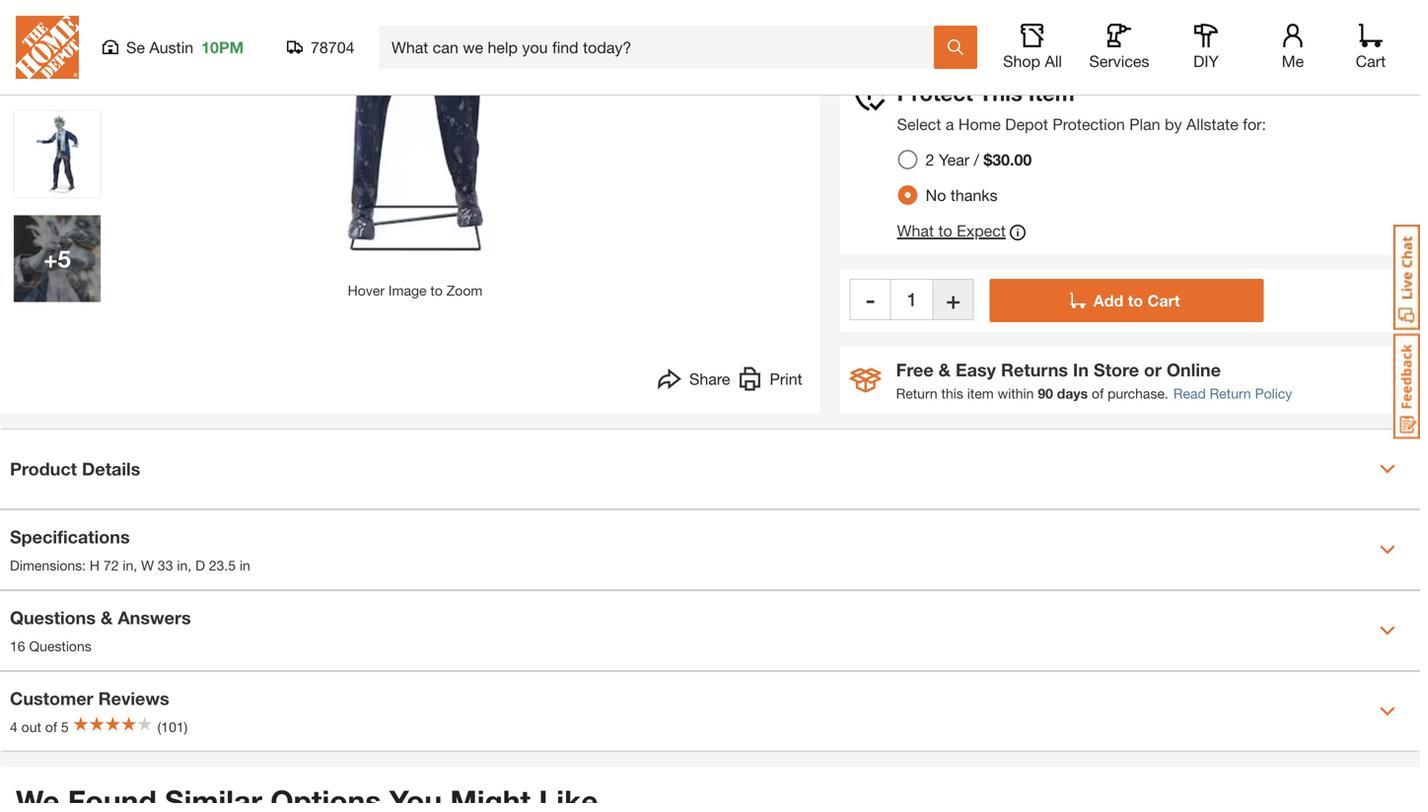 Task type: locate. For each thing, give the bounding box(es) containing it.
purchase.
[[1108, 385, 1169, 402]]

1 vertical spatial cart
[[1148, 291, 1180, 310]]

protect
[[897, 80, 973, 106]]

questions up 16
[[10, 607, 96, 629]]

details
[[82, 458, 140, 480]]

cart right me
[[1356, 52, 1386, 71]]

schedule your delivery in checkout.
[[891, 10, 1190, 44]]

expect
[[957, 221, 1006, 240]]

return down free
[[896, 385, 938, 402]]

hover image to zoom
[[348, 282, 483, 299]]

to right what
[[938, 221, 952, 240]]

hover image to zoom button
[[119, 0, 711, 301]]

print button
[[738, 367, 802, 396]]

2
[[926, 150, 935, 169]]

depot
[[1005, 115, 1048, 133]]

what
[[897, 221, 934, 240]]

reviews
[[98, 688, 169, 709]]

, left w
[[133, 558, 137, 574]]

& for questions
[[101, 607, 113, 629]]

0 horizontal spatial cart
[[1148, 291, 1180, 310]]

item
[[967, 385, 994, 402]]

1 caret image from the top
[[1380, 542, 1396, 558]]

me
[[1282, 52, 1304, 71]]

today.
[[1005, 10, 1046, 26]]

questions & answers 16 questions
[[10, 607, 191, 655]]

home accents holiday christmas figurines 23sv23785 40.2 image
[[14, 111, 101, 198]]

what to expect
[[897, 221, 1006, 240]]

(101)
[[157, 719, 188, 736]]

0 horizontal spatial ,
[[133, 558, 137, 574]]

icon image
[[850, 368, 881, 393]]

customer reviews
[[10, 688, 169, 709]]

h
[[90, 558, 100, 574]]

0 vertical spatial of
[[1092, 385, 1104, 402]]

cart link
[[1349, 24, 1393, 71]]

1 vertical spatial questions
[[29, 638, 91, 655]]

add to cart button
[[990, 279, 1264, 322]]

1 horizontal spatial ,
[[188, 558, 192, 574]]

read return policy link
[[1174, 383, 1292, 404]]

share
[[689, 370, 730, 388]]

78704 button
[[287, 37, 355, 57]]

4 out of 5
[[10, 719, 69, 736]]

1 vertical spatial of
[[45, 719, 57, 736]]

0 horizontal spatial as
[[931, 10, 946, 26]]

in
[[891, 27, 902, 44], [123, 558, 133, 574], [177, 558, 188, 574], [240, 558, 250, 574]]

5
[[58, 244, 71, 272], [61, 719, 69, 736]]

to for add
[[1128, 291, 1143, 310]]

se austin 10pm
[[126, 38, 244, 57]]

2 horizontal spatial to
[[1128, 291, 1143, 310]]

0 vertical spatial caret image
[[1380, 542, 1396, 558]]

&
[[939, 359, 951, 380], [101, 607, 113, 629]]

0 horizontal spatial &
[[101, 607, 113, 629]]

policy
[[1255, 385, 1292, 402]]

of right out
[[45, 719, 57, 736]]

None field
[[891, 279, 933, 320]]

home accents holiday christmas figurines 23sv23785 a0.3 image
[[14, 215, 101, 302]]

caret image
[[1380, 542, 1396, 558], [1380, 623, 1396, 639]]

option group
[[890, 142, 1048, 213]]

to right add
[[1128, 291, 1143, 310]]

0 vertical spatial 5
[[58, 244, 71, 272]]

cart right add
[[1148, 291, 1180, 310]]

+
[[44, 244, 58, 272]]

me button
[[1261, 24, 1325, 71]]

return
[[896, 385, 938, 402], [1210, 385, 1251, 402]]

as right "it"
[[931, 10, 946, 26]]

& inside free & easy returns in store or online return this item within 90 days of purchase. read return policy
[[939, 359, 951, 380]]

plan
[[1130, 115, 1161, 133]]

1 horizontal spatial to
[[938, 221, 952, 240]]

2 caret image from the top
[[1380, 623, 1396, 639]]

to left zoom
[[430, 282, 443, 299]]

for:
[[1243, 115, 1266, 133]]

add to cart
[[1094, 291, 1180, 310]]

shop
[[1003, 52, 1041, 71]]

& up this
[[939, 359, 951, 380]]

return right read
[[1210, 385, 1251, 402]]

live chat image
[[1394, 225, 1420, 330]]

read
[[1174, 385, 1206, 402]]

w
[[141, 558, 154, 574]]

year
[[939, 150, 970, 169]]

1 horizontal spatial as
[[986, 10, 1001, 26]]

thanks
[[951, 186, 998, 204]]

returns
[[1001, 359, 1068, 380]]

services button
[[1088, 24, 1151, 71]]

a
[[946, 115, 954, 133]]

/
[[974, 150, 979, 169]]

1 return from the left
[[896, 385, 938, 402]]

by
[[1165, 115, 1182, 133]]

0 vertical spatial questions
[[10, 607, 96, 629]]

1 vertical spatial caret image
[[1380, 623, 1396, 639]]

of right days
[[1092, 385, 1104, 402]]

& left answers
[[101, 607, 113, 629]]

diy button
[[1175, 24, 1238, 71]]

0 vertical spatial &
[[939, 359, 951, 380]]

free
[[896, 359, 934, 380]]

in
[[1073, 359, 1089, 380]]

78704
[[311, 38, 355, 57]]

cart
[[1356, 52, 1386, 71], [1148, 291, 1180, 310]]

1 horizontal spatial of
[[1092, 385, 1104, 402]]

answers
[[118, 607, 191, 629]]

0 horizontal spatial return
[[896, 385, 938, 402]]

cart inside button
[[1148, 291, 1180, 310]]

protect this item select a home depot protection plan by allstate for:
[[897, 80, 1266, 133]]

to
[[938, 221, 952, 240], [430, 282, 443, 299], [1128, 291, 1143, 310]]

schedule
[[1050, 10, 1108, 26]]

questions right 16
[[29, 638, 91, 655]]

in down 'get'
[[891, 27, 902, 44]]

this
[[941, 385, 963, 402]]

& inside questions & answers 16 questions
[[101, 607, 113, 629]]

1 horizontal spatial return
[[1210, 385, 1251, 402]]

33
[[158, 558, 173, 574]]

1 horizontal spatial &
[[939, 359, 951, 380]]

in right 33
[[177, 558, 188, 574]]

product details button
[[0, 430, 1420, 509]]

1 horizontal spatial cart
[[1356, 52, 1386, 71]]

checkout.
[[906, 27, 967, 44]]

0 horizontal spatial to
[[430, 282, 443, 299]]

1 vertical spatial &
[[101, 607, 113, 629]]

as right soon
[[986, 10, 1001, 26]]

,
[[133, 558, 137, 574], [188, 558, 192, 574]]

, left d
[[188, 558, 192, 574]]



Task type: describe. For each thing, give the bounding box(es) containing it.
caret image for questions & answers
[[1380, 623, 1396, 639]]

hover
[[348, 282, 385, 299]]

1 as from the left
[[931, 10, 946, 26]]

0 vertical spatial cart
[[1356, 52, 1386, 71]]

services
[[1089, 52, 1150, 71]]

share button
[[658, 367, 730, 396]]

23.5
[[209, 558, 236, 574]]

product
[[10, 458, 77, 480]]

90
[[1038, 385, 1053, 402]]

print
[[770, 370, 802, 388]]

to for what
[[938, 221, 952, 240]]

in right the 23.5
[[240, 558, 250, 574]]

caret image for specifications
[[1380, 542, 1396, 558]]

all
[[1045, 52, 1062, 71]]

feedback link image
[[1394, 333, 1420, 440]]

add
[[1094, 291, 1124, 310]]

out
[[21, 719, 41, 736]]

delivery
[[1142, 10, 1190, 26]]

it
[[918, 10, 927, 26]]

caret image
[[1380, 461, 1396, 477]]

d
[[195, 558, 205, 574]]

2 as from the left
[[986, 10, 1001, 26]]

zoom
[[447, 282, 483, 299]]

2 , from the left
[[188, 558, 192, 574]]

of inside free & easy returns in store or online return this item within 90 days of purchase. read return policy
[[1092, 385, 1104, 402]]

soon
[[950, 10, 982, 26]]

in inside schedule your delivery in checkout.
[[891, 27, 902, 44]]

image
[[388, 282, 427, 299]]

allstate
[[1187, 115, 1239, 133]]

& for free
[[939, 359, 951, 380]]

2 return from the left
[[1210, 385, 1251, 402]]

within
[[998, 385, 1034, 402]]

get
[[891, 10, 915, 26]]

72
[[103, 558, 119, 574]]

this
[[979, 80, 1023, 106]]

dimensions:
[[10, 558, 86, 574]]

option group containing 2 year /
[[890, 142, 1048, 213]]

specifications dimensions: h 72 in , w 33 in , d 23.5 in
[[10, 526, 250, 574]]

16
[[10, 638, 25, 655]]

days
[[1057, 385, 1088, 402]]

product details
[[10, 458, 140, 480]]

in right the 72
[[123, 558, 133, 574]]

customer
[[10, 688, 93, 709]]

4
[[10, 719, 18, 736]]

shop all button
[[1001, 24, 1064, 71]]

protection
[[1053, 115, 1125, 133]]

1 , from the left
[[133, 558, 137, 574]]

325055515_s01 image
[[14, 6, 101, 93]]

item
[[1029, 80, 1075, 106]]

the home depot logo image
[[16, 16, 79, 79]]

+ 5
[[44, 244, 71, 272]]

se
[[126, 38, 145, 57]]

online
[[1167, 359, 1221, 380]]

10pm
[[201, 38, 244, 57]]

get it as soon as today.
[[891, 10, 1046, 26]]

What can we help you find today? search field
[[392, 27, 933, 68]]

specifications
[[10, 526, 130, 548]]

free & easy returns in store or online return this item within 90 days of purchase. read return policy
[[896, 359, 1292, 402]]

what to expect button
[[897, 221, 1026, 244]]

2 year / $30.00
[[926, 150, 1032, 169]]

1 vertical spatial 5
[[61, 719, 69, 736]]

no thanks
[[926, 186, 998, 204]]

no
[[926, 186, 946, 204]]

home
[[959, 115, 1001, 133]]

your
[[1111, 10, 1139, 26]]

0 horizontal spatial of
[[45, 719, 57, 736]]

diy
[[1193, 52, 1219, 71]]

-
[[866, 285, 875, 313]]

- button
[[850, 279, 891, 320]]

easy
[[956, 359, 996, 380]]

store
[[1094, 359, 1139, 380]]

$30.00
[[984, 150, 1032, 169]]

or
[[1144, 359, 1162, 380]]

select
[[897, 115, 941, 133]]



Task type: vqa. For each thing, say whether or not it's contained in the screenshot.
33
yes



